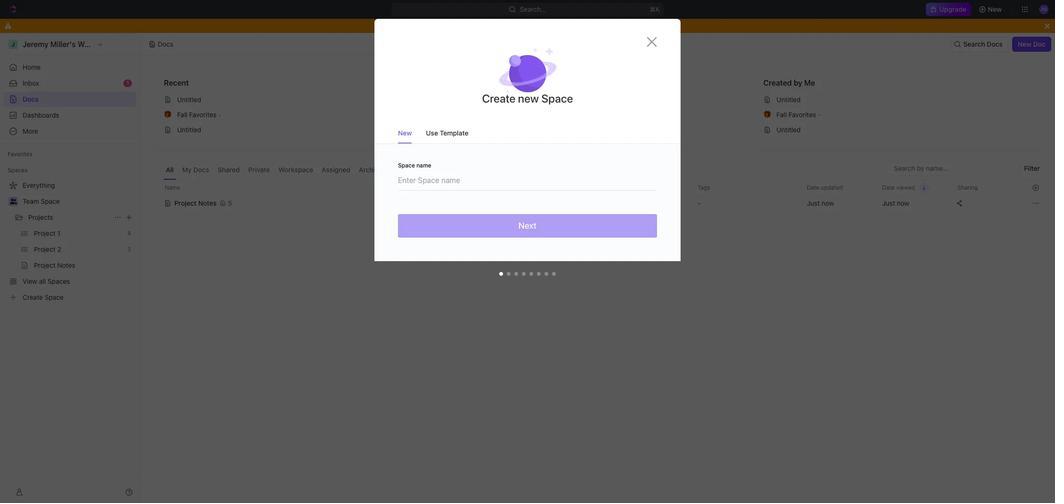 Task type: describe. For each thing, give the bounding box(es) containing it.
1 now from the left
[[822, 199, 834, 207]]

viewed
[[897, 184, 915, 191]]

shared
[[218, 166, 240, 174]]

workspace button
[[276, 161, 316, 180]]

fall for recent
[[177, 111, 187, 119]]

recent
[[164, 79, 189, 87]]

date viewed button
[[877, 180, 929, 195]]

create
[[482, 92, 516, 105]]

tree inside sidebar navigation
[[4, 178, 137, 305]]

dashboards
[[23, 111, 59, 119]]

home link
[[4, 60, 137, 75]]

Search by name... text field
[[894, 162, 1013, 176]]

template
[[440, 129, 469, 137]]

home
[[23, 63, 41, 71]]

1 vertical spatial space
[[398, 162, 415, 169]]

date for date updated
[[807, 184, 820, 191]]

fall favorites • for created by me
[[777, 111, 821, 119]]

projects link
[[28, 210, 110, 225]]

notes inside row
[[198, 199, 217, 207]]

do
[[428, 22, 436, 30]]

• for recent
[[219, 111, 221, 118]]

new inside dialog
[[398, 129, 412, 137]]

me
[[804, 79, 815, 87]]

search
[[964, 40, 985, 48]]

you
[[438, 22, 449, 30]]

1 horizontal spatial project notes
[[477, 96, 518, 104]]

private
[[248, 166, 270, 174]]

project notes link
[[460, 92, 736, 107]]

favorites button
[[4, 149, 36, 160]]

all button
[[163, 161, 176, 180]]

fall for created by me
[[777, 111, 787, 119]]

this
[[616, 22, 628, 30]]

2 just from the left
[[882, 199, 895, 207]]

project inside project notes link
[[477, 96, 499, 104]]

shared button
[[215, 161, 242, 180]]

docs up recent on the left top of the page
[[158, 40, 173, 48]]

new doc
[[1018, 40, 1046, 48]]

created
[[764, 79, 792, 87]]

updated
[[821, 184, 843, 191]]

team space
[[23, 197, 60, 205]]

archived
[[359, 166, 387, 174]]

2 just now from the left
[[882, 199, 910, 207]]

date updated button
[[801, 180, 849, 195]]

enable
[[476, 22, 497, 30]]

new for doc
[[1018, 40, 1032, 48]]

my docs button
[[180, 161, 212, 180]]

table containing project notes
[[152, 180, 1044, 213]]

docs inside button
[[193, 166, 209, 174]]

favorites for recent
[[189, 111, 217, 119]]

upgrade link
[[926, 3, 971, 16]]

assigned
[[322, 166, 351, 174]]

tab list containing all
[[163, 161, 389, 180]]

sidebar navigation
[[0, 33, 141, 504]]

• for created by me
[[818, 111, 821, 118]]

new for new button
[[988, 5, 1002, 13]]

space name
[[398, 162, 432, 169]]

private button
[[246, 161, 272, 180]]

create new space
[[482, 92, 573, 105]]

team
[[23, 197, 39, 205]]

docs inside button
[[987, 40, 1003, 48]]

1 just from the left
[[807, 199, 820, 207]]

2 horizontal spatial space
[[542, 92, 573, 105]]

new doc button
[[1012, 37, 1052, 52]]



Task type: locate. For each thing, give the bounding box(es) containing it.
next button
[[398, 214, 657, 238]]

notes
[[500, 96, 518, 104], [198, 199, 217, 207]]

0 horizontal spatial •
[[219, 111, 221, 118]]

create new space dialog
[[375, 19, 681, 285]]

new inside button
[[1018, 40, 1032, 48]]

search docs button
[[950, 37, 1009, 52]]

name
[[165, 184, 180, 191]]

untitled
[[177, 96, 201, 104], [777, 96, 801, 104], [177, 126, 201, 134], [777, 126, 801, 134]]

0 horizontal spatial project notes
[[174, 199, 217, 207]]

0 horizontal spatial new
[[398, 129, 412, 137]]

fall favorites • down "by"
[[777, 111, 821, 119]]

0 horizontal spatial fall favorites •
[[177, 111, 221, 119]]

date updated
[[807, 184, 843, 191]]

1 row from the top
[[152, 180, 1044, 196]]

docs right my
[[193, 166, 209, 174]]

0 horizontal spatial space
[[41, 197, 60, 205]]

0 horizontal spatial now
[[822, 199, 834, 207]]

0 horizontal spatial project
[[174, 199, 197, 207]]

just
[[807, 199, 820, 207], [882, 199, 895, 207]]

0 horizontal spatial favorites
[[8, 151, 32, 158]]

search docs
[[964, 40, 1003, 48]]

1 horizontal spatial fall favorites •
[[777, 111, 821, 119]]

new left 'use'
[[398, 129, 412, 137]]

2 row from the top
[[152, 194, 1044, 213]]

sharing
[[958, 184, 978, 191]]

0 horizontal spatial just now
[[807, 199, 834, 207]]

new
[[518, 92, 539, 105]]

project
[[477, 96, 499, 104], [174, 199, 197, 207]]

date left updated
[[807, 184, 820, 191]]

1 horizontal spatial favorites
[[189, 111, 217, 119]]

use
[[426, 129, 438, 137]]

1 horizontal spatial date
[[882, 184, 895, 191]]

to
[[468, 22, 474, 30]]

my
[[182, 166, 192, 174]]

new up search docs
[[988, 5, 1002, 13]]

1 horizontal spatial fall
[[777, 111, 787, 119]]

name
[[417, 162, 432, 169]]

1 date from the left
[[807, 184, 820, 191]]

fall down recent on the left top of the page
[[177, 111, 187, 119]]

cell
[[152, 195, 163, 212]]

0 vertical spatial notes
[[500, 96, 518, 104]]

1 vertical spatial project
[[174, 199, 197, 207]]

do you want to enable browser notifications? enable hide this
[[428, 22, 628, 30]]

docs right search
[[987, 40, 1003, 48]]

-
[[698, 199, 701, 207]]

2 vertical spatial space
[[41, 197, 60, 205]]

1 vertical spatial new
[[1018, 40, 1032, 48]]

just now down date updated button
[[807, 199, 834, 207]]

row containing name
[[152, 180, 1044, 196]]

🎁
[[164, 111, 171, 118], [764, 111, 771, 118]]

1 vertical spatial project notes
[[174, 199, 217, 207]]

0 horizontal spatial 🎁
[[164, 111, 171, 118]]

notifications?
[[526, 22, 568, 30]]

0 vertical spatial project
[[477, 96, 499, 104]]

docs inside sidebar navigation
[[23, 95, 38, 103]]

workspace
[[279, 166, 313, 174]]

0 horizontal spatial date
[[807, 184, 820, 191]]

2 fall from the left
[[777, 111, 787, 119]]

1 horizontal spatial just now
[[882, 199, 910, 207]]

untitled link
[[160, 92, 436, 107], [760, 92, 1036, 107], [160, 122, 436, 138], [760, 122, 1036, 138]]

1 • from the left
[[219, 111, 221, 118]]

date viewed
[[882, 184, 915, 191]]

new inside button
[[988, 5, 1002, 13]]

archived button
[[357, 161, 389, 180]]

space up the projects
[[41, 197, 60, 205]]

my docs
[[182, 166, 209, 174]]

1 horizontal spatial now
[[897, 199, 910, 207]]

🎁 for recent
[[164, 111, 171, 118]]

by
[[794, 79, 803, 87]]

upgrade
[[940, 5, 967, 13]]

2 vertical spatial new
[[398, 129, 412, 137]]

1 just now from the left
[[807, 199, 834, 207]]

tree containing team space
[[4, 178, 137, 305]]

0 horizontal spatial notes
[[198, 199, 217, 207]]

dashboards link
[[4, 108, 137, 123]]

fall favorites • for recent
[[177, 111, 221, 119]]

1 horizontal spatial project
[[477, 96, 499, 104]]

favorites for created by me
[[789, 111, 816, 119]]

just down date updated button
[[807, 199, 820, 207]]

now
[[822, 199, 834, 207], [897, 199, 910, 207]]

1 horizontal spatial new
[[988, 5, 1002, 13]]

tree
[[4, 178, 137, 305]]

fall
[[177, 111, 187, 119], [777, 111, 787, 119]]

project notes
[[477, 96, 518, 104], [174, 199, 217, 207]]

team space link
[[23, 194, 135, 209]]

1 🎁 from the left
[[164, 111, 171, 118]]

row containing project notes
[[152, 194, 1044, 213]]

1 fall favorites • from the left
[[177, 111, 221, 119]]

inbox
[[23, 79, 39, 87]]

0 vertical spatial new
[[988, 5, 1002, 13]]

browser
[[499, 22, 524, 30]]

fall down "created"
[[777, 111, 787, 119]]

new button
[[975, 2, 1008, 17]]

1 horizontal spatial 🎁
[[764, 111, 771, 118]]

space right the new
[[542, 92, 573, 105]]

2 • from the left
[[818, 111, 821, 118]]

search...
[[520, 5, 547, 13]]

row
[[152, 180, 1044, 196], [152, 194, 1044, 213]]

🎁 down "created"
[[764, 111, 771, 118]]

date
[[807, 184, 820, 191], [882, 184, 895, 191]]

favorites
[[189, 111, 217, 119], [789, 111, 816, 119], [8, 151, 32, 158]]

doc
[[1034, 40, 1046, 48]]

spaces
[[8, 167, 28, 174]]

1 fall from the left
[[177, 111, 187, 119]]

2 horizontal spatial favorites
[[789, 111, 816, 119]]

2 fall favorites • from the left
[[777, 111, 821, 119]]

1 horizontal spatial notes
[[500, 96, 518, 104]]

project down name
[[174, 199, 197, 207]]

use template
[[426, 129, 469, 137]]

docs
[[158, 40, 173, 48], [987, 40, 1003, 48], [23, 95, 38, 103], [193, 166, 209, 174]]

1 horizontal spatial •
[[818, 111, 821, 118]]

0 horizontal spatial fall
[[177, 111, 187, 119]]

tab list
[[163, 161, 389, 180]]

project left the new
[[477, 96, 499, 104]]

projects
[[28, 213, 53, 221]]

new left the doc
[[1018, 40, 1032, 48]]

assigned button
[[319, 161, 353, 180]]

⌘k
[[650, 5, 660, 13]]

2 horizontal spatial new
[[1018, 40, 1032, 48]]

docs down inbox
[[23, 95, 38, 103]]

0 vertical spatial space
[[542, 92, 573, 105]]

new
[[988, 5, 1002, 13], [1018, 40, 1032, 48], [398, 129, 412, 137]]

1 horizontal spatial just
[[882, 199, 895, 207]]

enable
[[574, 22, 595, 30]]

fall favorites • down recent on the left top of the page
[[177, 111, 221, 119]]

just now
[[807, 199, 834, 207], [882, 199, 910, 207]]

now down date updated button
[[822, 199, 834, 207]]

column header
[[152, 180, 163, 196]]

space left name
[[398, 162, 415, 169]]

2 now from the left
[[897, 199, 910, 207]]

docs link
[[4, 92, 137, 107]]

tags
[[698, 184, 710, 191]]

Enter Space na﻿me text field
[[398, 169, 657, 190]]

🎁 for created by me
[[764, 111, 771, 118]]

0 vertical spatial project notes
[[477, 96, 518, 104]]

1 vertical spatial notes
[[198, 199, 217, 207]]

hide
[[600, 22, 614, 30]]

user group image
[[10, 199, 17, 204]]

favorites inside button
[[8, 151, 32, 158]]

project notes inside row
[[174, 199, 217, 207]]

all
[[166, 166, 174, 174]]

next
[[519, 221, 537, 231]]

fall favorites •
[[177, 111, 221, 119], [777, 111, 821, 119]]

date left viewed on the right top of page
[[882, 184, 895, 191]]

1 horizontal spatial space
[[398, 162, 415, 169]]

0 horizontal spatial just
[[807, 199, 820, 207]]

2 date from the left
[[882, 184, 895, 191]]

•
[[219, 111, 221, 118], [818, 111, 821, 118]]

want
[[451, 22, 466, 30]]

just now down date viewed
[[882, 199, 910, 207]]

space
[[542, 92, 573, 105], [398, 162, 415, 169], [41, 197, 60, 205]]

2 🎁 from the left
[[764, 111, 771, 118]]

location
[[604, 184, 626, 191]]

1
[[126, 80, 129, 87]]

space inside tree
[[41, 197, 60, 205]]

created by me
[[764, 79, 815, 87]]

date for date viewed
[[882, 184, 895, 191]]

now down date viewed button at the right of page
[[897, 199, 910, 207]]

just down date viewed
[[882, 199, 895, 207]]

🎁 down recent on the left top of the page
[[164, 111, 171, 118]]

5
[[228, 199, 232, 207]]

table
[[152, 180, 1044, 213]]



Task type: vqa. For each thing, say whether or not it's contained in the screenshot.
updated
yes



